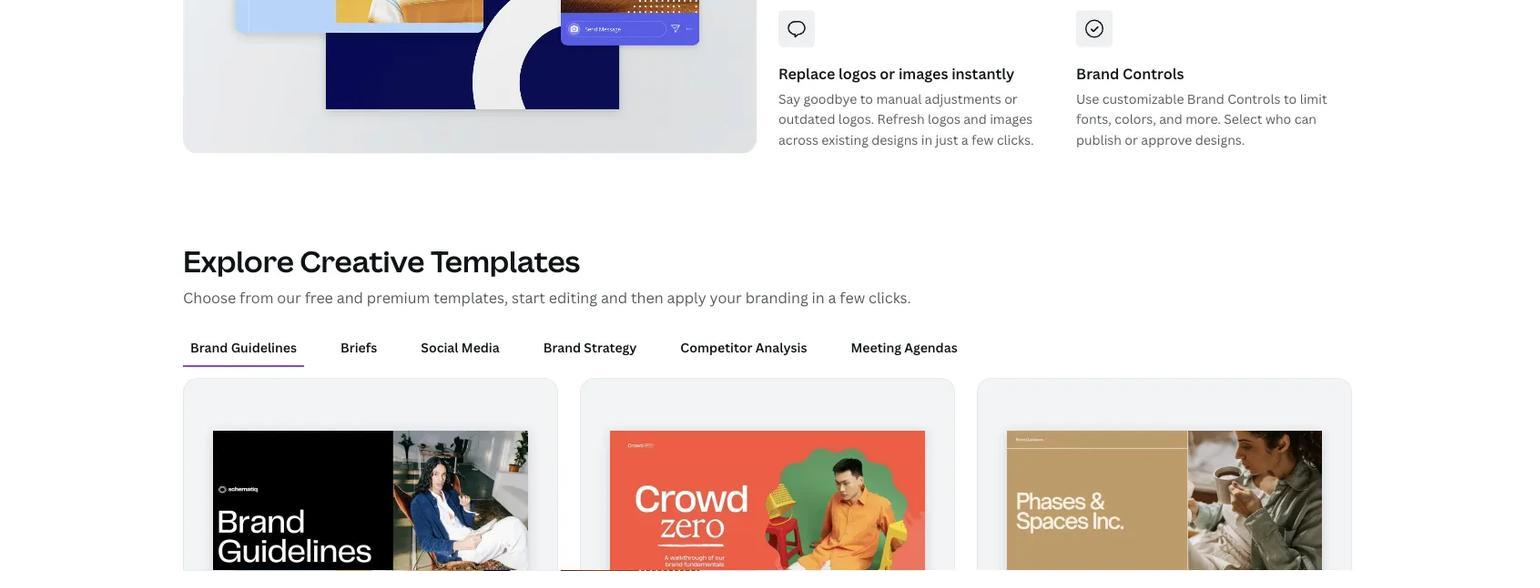 Task type: describe. For each thing, give the bounding box(es) containing it.
and right free
[[337, 287, 363, 307]]

refresh
[[878, 110, 925, 128]]

outdated
[[779, 110, 836, 128]]

clicks. inside explore creative templates choose from our free and premium templates, start editing and then apply your branding in a few clicks.
[[869, 287, 911, 307]]

premium
[[367, 287, 430, 307]]

1 horizontal spatial images
[[990, 110, 1033, 128]]

analysis
[[756, 339, 807, 356]]

start
[[512, 287, 546, 307]]

in inside replace logos or images instantly say goodbye to manual adjustments or outdated logos. refresh logos and images across existing designs in just a few clicks.
[[922, 131, 933, 148]]

to inside replace logos or images instantly say goodbye to manual adjustments or outdated logos. refresh logos and images across existing designs in just a few clicks.
[[860, 90, 874, 107]]

competitor analysis
[[681, 339, 807, 356]]

instantly
[[952, 63, 1015, 83]]

social
[[421, 339, 459, 356]]

guidelines
[[231, 339, 297, 356]]

fonts,
[[1077, 110, 1112, 128]]

then
[[631, 287, 664, 307]]

more.
[[1186, 110, 1221, 128]]

brand up more.
[[1188, 90, 1225, 107]]

templates
[[431, 241, 580, 280]]

templates,
[[434, 287, 508, 307]]

1 horizontal spatial logos
[[928, 110, 961, 128]]

apply
[[667, 287, 707, 307]]

meeting agendas button
[[844, 330, 965, 365]]

choose
[[183, 287, 236, 307]]

customizable
[[1103, 90, 1185, 107]]

replace logos or images instantly say goodbye to manual adjustments or outdated logos. refresh logos and images across existing designs in just a few clicks.
[[779, 63, 1034, 148]]

brand guidelines and application deck presentation in cream beige black warm & modern style image
[[1007, 431, 1323, 571]]

existing
[[822, 131, 869, 148]]

brand strategy
[[544, 339, 637, 356]]

strategy
[[584, 339, 637, 356]]

just
[[936, 131, 959, 148]]

brand for strategy
[[544, 339, 581, 356]]

explore creative templates choose from our free and premium templates, start editing and then apply your branding in a few clicks.
[[183, 241, 911, 307]]

designs
[[872, 131, 918, 148]]

competitor analysis button
[[673, 330, 815, 365]]

adjustments
[[925, 90, 1002, 107]]

0 horizontal spatial or
[[880, 63, 896, 83]]

and left then
[[601, 287, 628, 307]]

from
[[240, 287, 274, 307]]

social media button
[[414, 330, 507, 365]]

and inside the brand controls use customizable brand controls to limit fonts, colors, and more. select who can publish or approve designs.
[[1160, 110, 1183, 128]]

a inside replace logos or images instantly say goodbye to manual adjustments or outdated logos. refresh logos and images across existing designs in just a few clicks.
[[962, 131, 969, 148]]

replace
[[779, 63, 836, 83]]

your
[[710, 287, 742, 307]]

brand guidelines and application deck presentation in black and white neon pink turquoise bold gradient style image
[[213, 431, 528, 571]]

0 horizontal spatial logos
[[839, 63, 877, 83]]

meeting
[[851, 339, 902, 356]]

brand for guidelines
[[190, 339, 228, 356]]

clicks. inside replace logos or images instantly say goodbye to manual adjustments or outdated logos. refresh logos and images across existing designs in just a few clicks.
[[997, 131, 1034, 148]]

agendas
[[905, 339, 958, 356]]

to inside the brand controls use customizable brand controls to limit fonts, colors, and more. select who can publish or approve designs.
[[1284, 90, 1297, 107]]



Task type: vqa. For each thing, say whether or not it's contained in the screenshot.
leftmost images
yes



Task type: locate. For each thing, give the bounding box(es) containing it.
1 vertical spatial in
[[812, 287, 825, 307]]

approve
[[1142, 131, 1193, 148]]

branding
[[746, 287, 809, 307]]

1 vertical spatial images
[[990, 110, 1033, 128]]

briefs
[[341, 339, 377, 356]]

1 to from the left
[[860, 90, 874, 107]]

in right the branding
[[812, 287, 825, 307]]

or up manual
[[880, 63, 896, 83]]

social media
[[421, 339, 500, 356]]

publish
[[1077, 131, 1122, 148]]

0 horizontal spatial clicks.
[[869, 287, 911, 307]]

and down adjustments
[[964, 110, 987, 128]]

brand templates (1) image
[[183, 0, 757, 153]]

2 vertical spatial or
[[1125, 131, 1139, 148]]

0 vertical spatial few
[[972, 131, 994, 148]]

or
[[880, 63, 896, 83], [1005, 90, 1018, 107], [1125, 131, 1139, 148]]

brand for controls
[[1077, 63, 1120, 83]]

0 horizontal spatial to
[[860, 90, 874, 107]]

media
[[462, 339, 500, 356]]

few up meeting
[[840, 287, 865, 307]]

images
[[899, 63, 949, 83], [990, 110, 1033, 128]]

say
[[779, 90, 801, 107]]

1 horizontal spatial a
[[962, 131, 969, 148]]

a right just
[[962, 131, 969, 148]]

brand guidelines and application deck presentation in bright red cobalt bright green chic photocentric frames style image
[[610, 431, 925, 571]]

1 vertical spatial few
[[840, 287, 865, 307]]

creative
[[300, 241, 425, 280]]

briefs button
[[333, 330, 385, 365]]

few
[[972, 131, 994, 148], [840, 287, 865, 307]]

use
[[1077, 90, 1100, 107]]

a
[[962, 131, 969, 148], [828, 287, 837, 307]]

brand up use
[[1077, 63, 1120, 83]]

1 horizontal spatial controls
[[1228, 90, 1281, 107]]

logos up goodbye
[[839, 63, 877, 83]]

controls up select
[[1228, 90, 1281, 107]]

controls
[[1123, 63, 1185, 83], [1228, 90, 1281, 107]]

or down colors,
[[1125, 131, 1139, 148]]

2 to from the left
[[1284, 90, 1297, 107]]

0 vertical spatial in
[[922, 131, 933, 148]]

in
[[922, 131, 933, 148], [812, 287, 825, 307]]

1 horizontal spatial or
[[1005, 90, 1018, 107]]

meeting agendas
[[851, 339, 958, 356]]

1 horizontal spatial to
[[1284, 90, 1297, 107]]

a inside explore creative templates choose from our free and premium templates, start editing and then apply your branding in a few clicks.
[[828, 287, 837, 307]]

limit
[[1300, 90, 1328, 107]]

our
[[277, 287, 301, 307]]

goodbye
[[804, 90, 857, 107]]

brand controls use customizable brand controls to limit fonts, colors, and more. select who can publish or approve designs.
[[1077, 63, 1328, 148]]

in inside explore creative templates choose from our free and premium templates, start editing and then apply your branding in a few clicks.
[[812, 287, 825, 307]]

or inside the brand controls use customizable brand controls to limit fonts, colors, and more. select who can publish or approve designs.
[[1125, 131, 1139, 148]]

0 vertical spatial or
[[880, 63, 896, 83]]

brand guidelines button
[[183, 330, 304, 365]]

brand
[[1077, 63, 1120, 83], [1188, 90, 1225, 107], [190, 339, 228, 356], [544, 339, 581, 356]]

1 vertical spatial logos
[[928, 110, 961, 128]]

colors,
[[1115, 110, 1157, 128]]

and
[[964, 110, 987, 128], [1160, 110, 1183, 128], [337, 287, 363, 307], [601, 287, 628, 307]]

who
[[1266, 110, 1292, 128]]

brand down choose in the bottom of the page
[[190, 339, 228, 356]]

clicks. up meeting
[[869, 287, 911, 307]]

logos up just
[[928, 110, 961, 128]]

images down adjustments
[[990, 110, 1033, 128]]

1 vertical spatial clicks.
[[869, 287, 911, 307]]

brand strategy button
[[536, 330, 644, 365]]

0 vertical spatial a
[[962, 131, 969, 148]]

free
[[305, 287, 333, 307]]

or down instantly
[[1005, 90, 1018, 107]]

competitor
[[681, 339, 753, 356]]

images up manual
[[899, 63, 949, 83]]

in left just
[[922, 131, 933, 148]]

0 vertical spatial images
[[899, 63, 949, 83]]

designs.
[[1196, 131, 1245, 148]]

1 vertical spatial a
[[828, 287, 837, 307]]

select
[[1224, 110, 1263, 128]]

manual
[[877, 90, 922, 107]]

clicks. down adjustments
[[997, 131, 1034, 148]]

logos
[[839, 63, 877, 83], [928, 110, 961, 128]]

controls up customizable
[[1123, 63, 1185, 83]]

brand guidelines
[[190, 339, 297, 356]]

1 vertical spatial or
[[1005, 90, 1018, 107]]

0 horizontal spatial controls
[[1123, 63, 1185, 83]]

0 vertical spatial controls
[[1123, 63, 1185, 83]]

explore
[[183, 241, 294, 280]]

0 horizontal spatial images
[[899, 63, 949, 83]]

a right the branding
[[828, 287, 837, 307]]

2 horizontal spatial or
[[1125, 131, 1139, 148]]

and inside replace logos or images instantly say goodbye to manual adjustments or outdated logos. refresh logos and images across existing designs in just a few clicks.
[[964, 110, 987, 128]]

to up logos.
[[860, 90, 874, 107]]

brand left strategy
[[544, 339, 581, 356]]

0 vertical spatial logos
[[839, 63, 877, 83]]

and up approve
[[1160, 110, 1183, 128]]

0 horizontal spatial a
[[828, 287, 837, 307]]

1 vertical spatial controls
[[1228, 90, 1281, 107]]

few inside replace logos or images instantly say goodbye to manual adjustments or outdated logos. refresh logos and images across existing designs in just a few clicks.
[[972, 131, 994, 148]]

0 vertical spatial clicks.
[[997, 131, 1034, 148]]

logos.
[[839, 110, 875, 128]]

few inside explore creative templates choose from our free and premium templates, start editing and then apply your branding in a few clicks.
[[840, 287, 865, 307]]

editing
[[549, 287, 598, 307]]

1 horizontal spatial in
[[922, 131, 933, 148]]

can
[[1295, 110, 1317, 128]]

1 horizontal spatial few
[[972, 131, 994, 148]]

1 horizontal spatial clicks.
[[997, 131, 1034, 148]]

to left limit
[[1284, 90, 1297, 107]]

to
[[860, 90, 874, 107], [1284, 90, 1297, 107]]

0 horizontal spatial few
[[840, 287, 865, 307]]

across
[[779, 131, 819, 148]]

clicks.
[[997, 131, 1034, 148], [869, 287, 911, 307]]

few right just
[[972, 131, 994, 148]]

0 horizontal spatial in
[[812, 287, 825, 307]]



